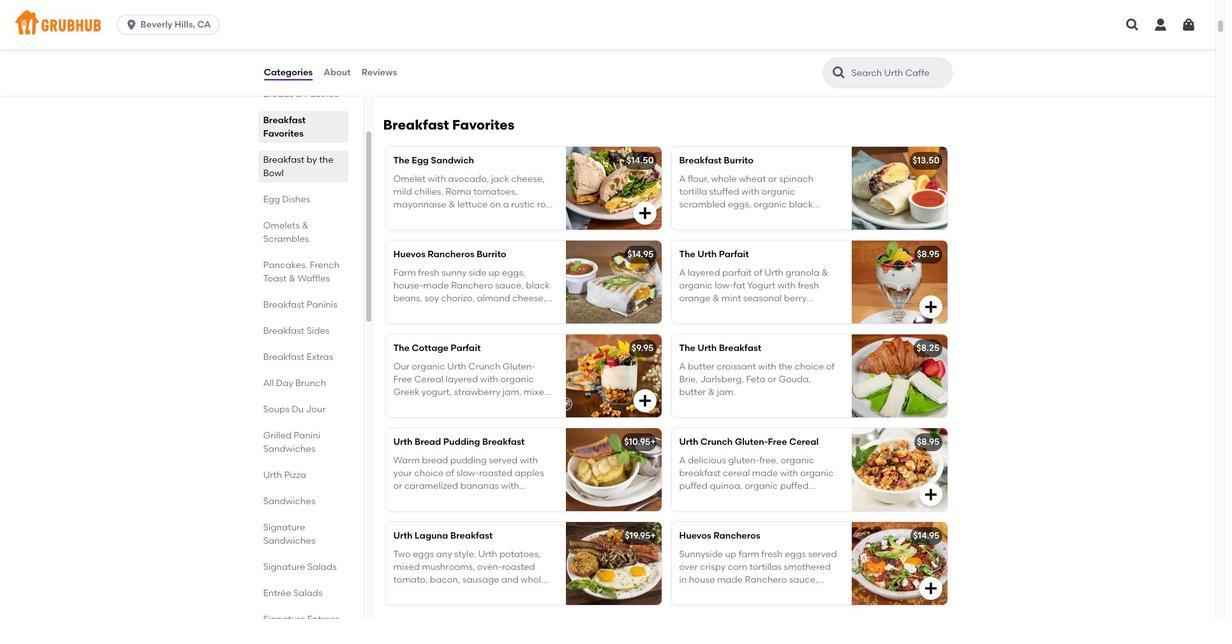 Task type: vqa. For each thing, say whether or not it's contained in the screenshot.
Brie, at the bottom
yes



Task type: describe. For each thing, give the bounding box(es) containing it.
slow-
[[457, 468, 479, 479]]

huevos rancheros image
[[852, 522, 948, 605]]

panini
[[294, 430, 321, 441]]

apples
[[515, 468, 544, 479]]

hills,
[[175, 19, 195, 30]]

upon
[[393, 225, 416, 236]]

the urth breakfast
[[679, 343, 762, 354]]

tomato,
[[393, 575, 428, 585]]

2 sandwiches from the top
[[263, 496, 315, 507]]

breakfast up "day"
[[263, 352, 305, 363]]

cheese,
[[511, 173, 545, 184]]

svg image inside "beverly hills, ca" button
[[125, 19, 138, 31]]

breakfast paninis
[[263, 299, 338, 310]]

mushrooms,
[[422, 562, 475, 572]]

the for the urth breakfast
[[679, 343, 696, 354]]

with inside a layered parfait of urth granola & organic low-fat yogurt with fresh orange & mint seasonal berry ambrosia.
[[778, 280, 796, 291]]

huevos for huevos rancheros burrito
[[393, 249, 426, 260]]

pudding
[[450, 455, 487, 466]]

sandwiches inside 'grilled panini sandwiches'
[[263, 444, 315, 454]]

cottage
[[412, 343, 449, 354]]

roma
[[446, 186, 471, 197]]

svg image for $8.95
[[923, 300, 939, 315]]

omelet with avocado, jack cheese, mild chilies, roma tomatoes, mayonnaise & lettuce on a rustic roll. served with mixed greens salad upon request.
[[393, 173, 552, 236]]

eggs
[[413, 549, 434, 560]]

3 sandwiches from the top
[[263, 536, 315, 546]]

of inside warm bread pudding served with your choice of slow-roasted apples or caramelized bananas with steamed milk. the best in l.a.!
[[446, 468, 454, 479]]

pizza
[[284, 470, 306, 481]]

caramelized
[[404, 481, 458, 492]]

1 vertical spatial cereal
[[790, 437, 819, 448]]

fat
[[733, 280, 746, 291]]

and inside the two eggs any style, urth potatoes, mixed mushrooms, oven-roasted tomato, bacon, sausage and whole wheat toast.
[[502, 575, 519, 585]]

a
[[503, 199, 509, 210]]

signature for signature salads
[[263, 562, 305, 573]]

crunch inside our organic urth crunch gluten- free cereal layered with organic greek yogurt, strawberry jam, mixed berries and seasonal fruit. (served all day)
[[469, 361, 501, 372]]

breakfast sides
[[263, 326, 330, 336]]

$19.95 +
[[625, 531, 656, 541]]

0 horizontal spatial organic
[[412, 361, 445, 372]]

& inside omelet with avocado, jack cheese, mild chilies, roma tomatoes, mayonnaise & lettuce on a rustic roll. served with mixed greens salad upon request.
[[449, 199, 455, 210]]

(served
[[507, 400, 540, 411]]

1 vertical spatial burrito
[[477, 249, 507, 260]]

seasonal inside a layered parfait of urth granola & organic low-fat yogurt with fresh orange & mint seasonal berry ambrosia.
[[743, 293, 782, 304]]

sandwich
[[431, 155, 474, 166]]

of inside a layered parfait of urth granola & organic low-fat yogurt with fresh orange & mint seasonal berry ambrosia.
[[754, 267, 763, 278]]

the cottage parfait image
[[566, 335, 662, 418]]

$9.95
[[632, 343, 654, 354]]

svg image for $14.50
[[637, 206, 653, 221]]

urth bread pudding breakfast
[[393, 437, 525, 448]]

$8.95 for the urth parfait
[[917, 249, 940, 260]]

breakfast right $14.50
[[679, 155, 722, 166]]

urth up warm
[[393, 437, 413, 448]]

breads & pastries
[[263, 89, 339, 100]]

the inside warm bread pudding served with your choice of slow-roasted apples or caramelized bananas with steamed milk. the best in l.a.!
[[456, 494, 472, 505]]

soups du jour
[[263, 404, 326, 415]]

by
[[307, 154, 317, 165]]

rancheros for huevos rancheros burrito
[[428, 249, 475, 260]]

request.
[[418, 225, 453, 236]]

a for a butter croissant with the choice of brie, jarlsberg, feta or gouda, butter & jam.
[[679, 361, 686, 372]]

$14.95 for huevos rancheros
[[914, 531, 940, 541]]

with inside a butter croissant with the choice of brie, jarlsberg, feta or gouda, butter & jam.
[[758, 361, 777, 372]]

scrambles
[[263, 234, 309, 244]]

on
[[490, 199, 501, 210]]

breakfast up style,
[[450, 531, 493, 541]]

signature salads
[[263, 562, 337, 573]]

oven-
[[477, 562, 502, 572]]

style,
[[454, 549, 476, 560]]

huevos rancheros
[[679, 531, 761, 541]]

organic inside a layered parfait of urth granola & organic low-fat yogurt with fresh orange & mint seasonal berry ambrosia.
[[679, 280, 713, 291]]

salads for entrée salads
[[293, 588, 323, 599]]

with inside our organic urth crunch gluten- free cereal layered with organic greek yogurt, strawberry jam, mixed berries and seasonal fruit. (served all day)
[[480, 374, 498, 385]]

ambrosia.
[[679, 306, 724, 317]]

favorites inside the breakfast favorites
[[263, 128, 304, 139]]

warm
[[393, 455, 420, 466]]

& right breads
[[296, 89, 302, 100]]

signature sandwiches
[[263, 522, 315, 546]]

strawberry
[[454, 387, 501, 398]]

sausage
[[463, 575, 499, 585]]

a for a layered parfait of urth granola & organic low-fat yogurt with fresh orange & mint seasonal berry ambrosia.
[[679, 267, 686, 278]]

+ for $19.95
[[651, 531, 656, 541]]

toast.
[[423, 588, 447, 598]]

your
[[393, 468, 412, 479]]

bowl
[[263, 168, 284, 179]]

breads
[[263, 89, 294, 100]]

croissant
[[717, 361, 756, 372]]

breakfast up breakfast extras
[[263, 326, 305, 336]]

the inside breakfast by the bowl
[[319, 154, 334, 165]]

breakfast burrito
[[679, 155, 754, 166]]

wheat
[[393, 588, 421, 598]]

roasted for bananas
[[479, 468, 513, 479]]

pastries
[[305, 89, 339, 100]]

seasonal inside our organic urth crunch gluten- free cereal layered with organic greek yogurt, strawberry jam, mixed berries and seasonal fruit. (served all day)
[[445, 400, 483, 411]]

omelet
[[393, 173, 426, 184]]

dishes
[[282, 194, 310, 205]]

signature for signature sandwiches
[[263, 522, 305, 533]]

with up l.a.!
[[501, 481, 519, 492]]

jam.
[[717, 387, 736, 398]]

granola
[[786, 267, 820, 278]]

mixed inside our organic urth crunch gluten- free cereal layered with organic greek yogurt, strawberry jam, mixed berries and seasonal fruit. (served all day)
[[524, 387, 550, 398]]

breakfast down toast
[[263, 299, 305, 310]]

grilled panini sandwiches
[[263, 430, 321, 454]]

a butter croissant with the choice of brie, jarlsberg, feta or gouda, butter & jam.
[[679, 361, 835, 398]]

breakfast extras
[[263, 352, 333, 363]]

1 vertical spatial free
[[768, 437, 787, 448]]

urth up low-
[[698, 249, 717, 260]]

breakfast down breads
[[263, 115, 306, 126]]

search icon image
[[831, 65, 847, 80]]

urth inside the two eggs any style, urth potatoes, mixed mushrooms, oven-roasted tomato, bacon, sausage and whole wheat toast.
[[479, 549, 497, 560]]

roll.
[[537, 199, 552, 210]]

mixed inside the two eggs any style, urth potatoes, mixed mushrooms, oven-roasted tomato, bacon, sausage and whole wheat toast.
[[393, 562, 420, 572]]

feta
[[746, 374, 766, 385]]

$13.50
[[913, 155, 940, 166]]

urth crunch gluten-free cereal
[[679, 437, 819, 448]]

1 horizontal spatial egg
[[412, 155, 429, 166]]

a layered parfait of urth granola & organic low-fat yogurt with fresh orange & mint seasonal berry ambrosia.
[[679, 267, 829, 317]]

breakfast up served
[[482, 437, 525, 448]]

2 vertical spatial organic
[[501, 374, 534, 385]]

reviews
[[362, 67, 397, 78]]

choice inside warm bread pudding served with your choice of slow-roasted apples or caramelized bananas with steamed milk. the best in l.a.!
[[414, 468, 444, 479]]

$14.95 for huevos rancheros burrito
[[628, 249, 654, 260]]

two eggs any style, urth potatoes, mixed mushrooms, oven-roasted tomato, bacon, sausage and whole wheat toast.
[[393, 549, 547, 598]]

jam,
[[503, 387, 522, 398]]

french
[[310, 260, 340, 271]]

all day brunch
[[263, 378, 326, 389]]

mild
[[393, 186, 412, 197]]

omelets
[[263, 220, 300, 231]]

all
[[263, 378, 274, 389]]

yogurt,
[[422, 387, 452, 398]]

breakfast by the bowl
[[263, 154, 334, 179]]

the urth parfait image
[[852, 241, 948, 324]]

orange
[[679, 293, 711, 304]]

two
[[393, 549, 411, 560]]

urth crunch gluten-free cereal image
[[852, 428, 948, 511]]

jour
[[306, 404, 326, 415]]

served
[[393, 212, 423, 223]]

huevos for huevos rancheros
[[679, 531, 712, 541]]

paninis
[[307, 299, 338, 310]]

& inside the pancakes, french toast & waffles
[[289, 273, 296, 284]]

mint
[[722, 293, 741, 304]]



Task type: locate. For each thing, give the bounding box(es) containing it.
roasted down served
[[479, 468, 513, 479]]

1 vertical spatial butter
[[679, 387, 706, 398]]

milk.
[[434, 494, 454, 505]]

0 vertical spatial layered
[[688, 267, 720, 278]]

0 vertical spatial signature
[[263, 522, 305, 533]]

favorites up the sandwich
[[452, 117, 515, 133]]

0 vertical spatial free
[[393, 374, 412, 385]]

& inside omelets & scrambles
[[302, 220, 309, 231]]

greens
[[474, 212, 504, 223]]

roasted inside the two eggs any style, urth potatoes, mixed mushrooms, oven-roasted tomato, bacon, sausage and whole wheat toast.
[[502, 562, 535, 572]]

0 vertical spatial parfait
[[719, 249, 749, 260]]

0 vertical spatial gluten-
[[503, 361, 536, 372]]

2 horizontal spatial of
[[826, 361, 835, 372]]

svg image down $14.50
[[637, 206, 653, 221]]

0 horizontal spatial huevos
[[393, 249, 426, 260]]

0 horizontal spatial choice
[[414, 468, 444, 479]]

1 horizontal spatial huevos
[[679, 531, 712, 541]]

soups
[[263, 404, 290, 415]]

breakfast
[[263, 115, 306, 126], [383, 117, 449, 133], [263, 154, 305, 165], [679, 155, 722, 166], [263, 299, 305, 310], [263, 326, 305, 336], [719, 343, 762, 354], [263, 352, 305, 363], [482, 437, 525, 448], [450, 531, 493, 541]]

chilies,
[[414, 186, 444, 197]]

urth up oven-
[[479, 549, 497, 560]]

layered inside our organic urth crunch gluten- free cereal layered with organic greek yogurt, strawberry jam, mixed berries and seasonal fruit. (served all day)
[[446, 374, 478, 385]]

1 horizontal spatial and
[[502, 575, 519, 585]]

1 horizontal spatial $14.95
[[914, 531, 940, 541]]

0 horizontal spatial or
[[393, 481, 402, 492]]

1 horizontal spatial choice
[[795, 361, 824, 372]]

1 vertical spatial huevos
[[679, 531, 712, 541]]

+
[[651, 437, 656, 448], [651, 531, 656, 541]]

served
[[489, 455, 518, 466]]

bread
[[415, 437, 441, 448]]

berries
[[393, 400, 423, 411]]

1 vertical spatial +
[[651, 531, 656, 541]]

1 horizontal spatial of
[[754, 267, 763, 278]]

1 vertical spatial of
[[826, 361, 835, 372]]

butter down brie,
[[679, 387, 706, 398]]

0 horizontal spatial rancheros
[[428, 249, 475, 260]]

free
[[393, 374, 412, 385], [768, 437, 787, 448]]

0 vertical spatial rancheros
[[428, 249, 475, 260]]

0 vertical spatial egg
[[412, 155, 429, 166]]

the
[[319, 154, 334, 165], [779, 361, 793, 372]]

or inside a butter croissant with the choice of brie, jarlsberg, feta or gouda, butter & jam.
[[768, 374, 777, 385]]

1 vertical spatial salads
[[293, 588, 323, 599]]

organic up 'jam,'
[[501, 374, 534, 385]]

butter up brie,
[[688, 361, 715, 372]]

1 horizontal spatial breakfast favorites
[[383, 117, 515, 133]]

1 vertical spatial layered
[[446, 374, 478, 385]]

choice up caramelized
[[414, 468, 444, 479]]

low-
[[715, 280, 733, 291]]

egg up omelet
[[412, 155, 429, 166]]

1 horizontal spatial the
[[779, 361, 793, 372]]

the for the urth parfait
[[679, 249, 696, 260]]

1 vertical spatial $14.95
[[914, 531, 940, 541]]

0 horizontal spatial cereal
[[414, 374, 444, 385]]

breakfast inside breakfast by the bowl
[[263, 154, 305, 165]]

0 horizontal spatial crunch
[[469, 361, 501, 372]]

2 horizontal spatial mixed
[[524, 387, 550, 398]]

1 sandwiches from the top
[[263, 444, 315, 454]]

all
[[542, 400, 552, 411]]

sides
[[307, 326, 330, 336]]

choice up gouda,
[[795, 361, 824, 372]]

1 horizontal spatial rancheros
[[714, 531, 761, 541]]

0 vertical spatial cereal
[[414, 374, 444, 385]]

1 horizontal spatial or
[[768, 374, 777, 385]]

toast
[[263, 273, 287, 284]]

0 vertical spatial and
[[425, 400, 442, 411]]

signature up signature salads
[[263, 522, 305, 533]]

the up orange
[[679, 249, 696, 260]]

1 vertical spatial egg
[[263, 194, 280, 205]]

0 horizontal spatial breakfast favorites
[[263, 115, 306, 139]]

du
[[292, 404, 304, 415]]

1 horizontal spatial parfait
[[719, 249, 749, 260]]

the cottage parfait
[[393, 343, 481, 354]]

$14.50
[[627, 155, 654, 166]]

grilled
[[263, 430, 292, 441]]

urth right $10.95 +
[[679, 437, 699, 448]]

svg image
[[1125, 17, 1141, 33], [1153, 17, 1169, 33], [1181, 17, 1197, 33], [125, 19, 138, 31], [637, 393, 653, 409], [923, 487, 939, 503], [923, 581, 939, 596]]

breakfast up the egg sandwich
[[383, 117, 449, 133]]

bacon,
[[430, 575, 460, 585]]

salads down signature salads
[[293, 588, 323, 599]]

$19.95
[[625, 531, 651, 541]]

the up brie,
[[679, 343, 696, 354]]

1 horizontal spatial seasonal
[[743, 293, 782, 304]]

parfait right cottage
[[451, 343, 481, 354]]

the egg sandwich
[[393, 155, 474, 166]]

$8.95 for urth crunch gluten-free cereal
[[917, 437, 940, 448]]

the inside a butter croissant with the choice of brie, jarlsberg, feta or gouda, butter & jam.
[[779, 361, 793, 372]]

1 vertical spatial signature
[[263, 562, 305, 573]]

jarlsberg,
[[700, 374, 744, 385]]

mayonnaise
[[393, 199, 447, 210]]

seasonal down yogurt
[[743, 293, 782, 304]]

parfait for urth
[[451, 343, 481, 354]]

urth laguna breakfast image
[[566, 522, 662, 605]]

1 vertical spatial seasonal
[[445, 400, 483, 411]]

1 vertical spatial the
[[779, 361, 793, 372]]

2 horizontal spatial organic
[[679, 280, 713, 291]]

the
[[393, 155, 410, 166], [679, 249, 696, 260], [393, 343, 410, 354], [679, 343, 696, 354], [456, 494, 472, 505]]

0 vertical spatial $8.95
[[917, 249, 940, 260]]

svg image up "$8.25"
[[923, 300, 939, 315]]

sandwiches down urth pizza
[[263, 496, 315, 507]]

best
[[474, 494, 493, 505]]

sandwiches up signature salads
[[263, 536, 315, 546]]

entrée salads
[[263, 588, 323, 599]]

1 vertical spatial organic
[[412, 361, 445, 372]]

with up 'feta'
[[758, 361, 777, 372]]

0 vertical spatial of
[[754, 267, 763, 278]]

the urth breakfast image
[[852, 335, 948, 418]]

the up omelet
[[393, 155, 410, 166]]

salads up entrée salads
[[307, 562, 337, 573]]

& inside a butter croissant with the choice of brie, jarlsberg, feta or gouda, butter & jam.
[[708, 387, 715, 398]]

with
[[428, 173, 446, 184], [426, 212, 444, 223], [778, 280, 796, 291], [758, 361, 777, 372], [480, 374, 498, 385], [520, 455, 538, 466], [501, 481, 519, 492]]

& down the pancakes,
[[289, 273, 296, 284]]

1 vertical spatial a
[[679, 361, 686, 372]]

& right granola
[[822, 267, 829, 278]]

layered
[[688, 267, 720, 278], [446, 374, 478, 385]]

with up strawberry
[[480, 374, 498, 385]]

gluten- up 'jam,'
[[503, 361, 536, 372]]

a up orange
[[679, 267, 686, 278]]

1 horizontal spatial burrito
[[724, 155, 754, 166]]

or right 'feta'
[[768, 374, 777, 385]]

whole
[[521, 575, 547, 585]]

0 vertical spatial +
[[651, 437, 656, 448]]

day
[[276, 378, 293, 389]]

the left best
[[456, 494, 472, 505]]

cereal inside our organic urth crunch gluten- free cereal layered with organic greek yogurt, strawberry jam, mixed berries and seasonal fruit. (served all day)
[[414, 374, 444, 385]]

free inside our organic urth crunch gluten- free cereal layered with organic greek yogurt, strawberry jam, mixed berries and seasonal fruit. (served all day)
[[393, 374, 412, 385]]

or inside warm bread pudding served with your choice of slow-roasted apples or caramelized bananas with steamed milk. the best in l.a.!
[[393, 481, 402, 492]]

urth up two
[[393, 531, 413, 541]]

0 horizontal spatial egg
[[263, 194, 280, 205]]

1 horizontal spatial organic
[[501, 374, 534, 385]]

gluten- inside our organic urth crunch gluten- free cereal layered with organic greek yogurt, strawberry jam, mixed berries and seasonal fruit. (served all day)
[[503, 361, 536, 372]]

& up scrambles
[[302, 220, 309, 231]]

0 vertical spatial or
[[768, 374, 777, 385]]

a inside a layered parfait of urth granola & organic low-fat yogurt with fresh orange & mint seasonal berry ambrosia.
[[679, 267, 686, 278]]

salads for signature salads
[[307, 562, 337, 573]]

roasted inside warm bread pudding served with your choice of slow-roasted apples or caramelized bananas with steamed milk. the best in l.a.!
[[479, 468, 513, 479]]

l.a.!
[[505, 494, 523, 505]]

roasted for and
[[502, 562, 535, 572]]

huevos right "$19.95 +"
[[679, 531, 712, 541]]

with up berry on the right top of the page
[[778, 280, 796, 291]]

the up gouda,
[[779, 361, 793, 372]]

roasted down "potatoes,"
[[502, 562, 535, 572]]

2 vertical spatial sandwiches
[[263, 536, 315, 546]]

urth inside our organic urth crunch gluten- free cereal layered with organic greek yogurt, strawberry jam, mixed berries and seasonal fruit. (served all day)
[[447, 361, 466, 372]]

the right by
[[319, 154, 334, 165]]

urth bread pudding breakfast image
[[566, 428, 662, 511]]

favorites
[[452, 117, 515, 133], [263, 128, 304, 139]]

breakfast up 'bowl' at the left
[[263, 154, 305, 165]]

categories button
[[263, 50, 314, 96]]

signature inside signature sandwiches
[[263, 522, 305, 533]]

organic down cottage
[[412, 361, 445, 372]]

0 horizontal spatial mixed
[[393, 562, 420, 572]]

1 vertical spatial roasted
[[502, 562, 535, 572]]

day)
[[393, 413, 413, 424]]

of inside a butter croissant with the choice of brie, jarlsberg, feta or gouda, butter & jam.
[[826, 361, 835, 372]]

categories
[[264, 67, 313, 78]]

1 vertical spatial or
[[393, 481, 402, 492]]

layered inside a layered parfait of urth granola & organic low-fat yogurt with fresh orange & mint seasonal berry ambrosia.
[[688, 267, 720, 278]]

urth inside a layered parfait of urth granola & organic low-fat yogurt with fresh orange & mint seasonal berry ambrosia.
[[765, 267, 784, 278]]

2 vertical spatial of
[[446, 468, 454, 479]]

warm bread pudding served with your choice of slow-roasted apples or caramelized bananas with steamed milk. the best in l.a.!
[[393, 455, 544, 505]]

the for the cottage parfait
[[393, 343, 410, 354]]

parfait up "parfait"
[[719, 249, 749, 260]]

beverly
[[140, 19, 172, 30]]

and down yogurt,
[[425, 400, 442, 411]]

1 vertical spatial choice
[[414, 468, 444, 479]]

choice inside a butter croissant with the choice of brie, jarlsberg, feta or gouda, butter & jam.
[[795, 361, 824, 372]]

& left jam.
[[708, 387, 715, 398]]

huevos rancheros burrito
[[393, 249, 507, 260]]

bread
[[422, 455, 448, 466]]

0 vertical spatial mixed
[[446, 212, 472, 223]]

1 horizontal spatial favorites
[[452, 117, 515, 133]]

cereal up yogurt,
[[414, 374, 444, 385]]

main navigation navigation
[[0, 0, 1216, 50]]

breakfast burrito image
[[852, 147, 948, 230]]

1 + from the top
[[651, 437, 656, 448]]

organic
[[679, 280, 713, 291], [412, 361, 445, 372], [501, 374, 534, 385]]

0 vertical spatial a
[[679, 267, 686, 278]]

the up our
[[393, 343, 410, 354]]

and inside our organic urth crunch gluten- free cereal layered with organic greek yogurt, strawberry jam, mixed berries and seasonal fruit. (served all day)
[[425, 400, 442, 411]]

1 signature from the top
[[263, 522, 305, 533]]

1 horizontal spatial gluten-
[[735, 437, 768, 448]]

brunch
[[295, 378, 326, 389]]

waffles
[[298, 273, 330, 284]]

signature up "entrée"
[[263, 562, 305, 573]]

salads
[[307, 562, 337, 573], [293, 588, 323, 599]]

0 vertical spatial crunch
[[469, 361, 501, 372]]

1 vertical spatial svg image
[[923, 300, 939, 315]]

0 horizontal spatial parfait
[[451, 343, 481, 354]]

with up chilies,
[[428, 173, 446, 184]]

our
[[393, 361, 410, 372]]

urth up yogurt
[[765, 267, 784, 278]]

beverly hills, ca
[[140, 19, 211, 30]]

0 horizontal spatial of
[[446, 468, 454, 479]]

seasonal down strawberry
[[445, 400, 483, 411]]

0 vertical spatial huevos
[[393, 249, 426, 260]]

0 vertical spatial $14.95
[[628, 249, 654, 260]]

mixed up the all
[[524, 387, 550, 398]]

1 horizontal spatial mixed
[[446, 212, 472, 223]]

0 vertical spatial choice
[[795, 361, 824, 372]]

pudding
[[443, 437, 480, 448]]

0 horizontal spatial layered
[[446, 374, 478, 385]]

breakfast favorites down breads
[[263, 115, 306, 139]]

2 $8.95 from the top
[[917, 437, 940, 448]]

huevos down upon
[[393, 249, 426, 260]]

1 vertical spatial and
[[502, 575, 519, 585]]

breakfast favorites up the sandwich
[[383, 117, 515, 133]]

crunch
[[469, 361, 501, 372], [701, 437, 733, 448]]

gluten- down jam.
[[735, 437, 768, 448]]

0 vertical spatial seasonal
[[743, 293, 782, 304]]

urth left pizza
[[263, 470, 282, 481]]

& down roma
[[449, 199, 455, 210]]

1 horizontal spatial cereal
[[790, 437, 819, 448]]

the urth parfait
[[679, 249, 749, 260]]

and
[[425, 400, 442, 411], [502, 575, 519, 585]]

rancheros for huevos rancheros
[[714, 531, 761, 541]]

sandwiches down grilled
[[263, 444, 315, 454]]

parfait
[[719, 249, 749, 260], [451, 343, 481, 354]]

rustic
[[511, 199, 535, 210]]

cereal down gouda,
[[790, 437, 819, 448]]

0 vertical spatial butter
[[688, 361, 715, 372]]

roasted
[[479, 468, 513, 479], [502, 562, 535, 572]]

urth
[[698, 249, 717, 260], [765, 267, 784, 278], [698, 343, 717, 354], [447, 361, 466, 372], [393, 437, 413, 448], [679, 437, 699, 448], [263, 470, 282, 481], [393, 531, 413, 541], [479, 549, 497, 560]]

with up request.
[[426, 212, 444, 223]]

0 horizontal spatial burrito
[[477, 249, 507, 260]]

1 horizontal spatial crunch
[[701, 437, 733, 448]]

fresh
[[798, 280, 819, 291]]

2 signature from the top
[[263, 562, 305, 573]]

a inside a butter croissant with the choice of brie, jarlsberg, feta or gouda, butter & jam.
[[679, 361, 686, 372]]

2 a from the top
[[679, 361, 686, 372]]

favorites up breakfast by the bowl
[[263, 128, 304, 139]]

a
[[679, 267, 686, 278], [679, 361, 686, 372]]

urth up croissant
[[698, 343, 717, 354]]

urth down the cottage parfait
[[447, 361, 466, 372]]

laguna
[[415, 531, 448, 541]]

berry
[[784, 293, 807, 304]]

and left "whole"
[[502, 575, 519, 585]]

gluten-
[[503, 361, 536, 372], [735, 437, 768, 448]]

lettuce
[[458, 199, 488, 210]]

egg left dishes on the left
[[263, 194, 280, 205]]

huevos rancheros burrito image
[[566, 241, 662, 324]]

0 vertical spatial burrito
[[724, 155, 754, 166]]

or down your
[[393, 481, 402, 492]]

crunch down jam.
[[701, 437, 733, 448]]

svg image
[[637, 206, 653, 221], [923, 300, 939, 315]]

layered down the urth parfait
[[688, 267, 720, 278]]

1 vertical spatial mixed
[[524, 387, 550, 398]]

with up apples
[[520, 455, 538, 466]]

mixed down lettuce
[[446, 212, 472, 223]]

1 $8.95 from the top
[[917, 249, 940, 260]]

1 vertical spatial sandwiches
[[263, 496, 315, 507]]

0 vertical spatial sandwiches
[[263, 444, 315, 454]]

1 horizontal spatial layered
[[688, 267, 720, 278]]

1 horizontal spatial free
[[768, 437, 787, 448]]

beverly hills, ca button
[[117, 15, 224, 35]]

0 horizontal spatial the
[[319, 154, 334, 165]]

0 horizontal spatial and
[[425, 400, 442, 411]]

1 vertical spatial parfait
[[451, 343, 481, 354]]

crunch up strawberry
[[469, 361, 501, 372]]

scone - citrus ginger image
[[566, 8, 662, 91]]

1 vertical spatial rancheros
[[714, 531, 761, 541]]

mixed inside omelet with avocado, jack cheese, mild chilies, roma tomatoes, mayonnaise & lettuce on a rustic roll. served with mixed greens salad upon request.
[[446, 212, 472, 223]]

a up brie,
[[679, 361, 686, 372]]

sandwiches
[[263, 444, 315, 454], [263, 496, 315, 507], [263, 536, 315, 546]]

layered up strawberry
[[446, 374, 478, 385]]

gouda,
[[779, 374, 811, 385]]

1 vertical spatial gluten-
[[735, 437, 768, 448]]

+ for $10.95
[[651, 437, 656, 448]]

salad
[[506, 212, 530, 223]]

0 vertical spatial organic
[[679, 280, 713, 291]]

Search Urth Caffe search field
[[850, 67, 948, 79]]

signature
[[263, 522, 305, 533], [263, 562, 305, 573]]

breakfast up croissant
[[719, 343, 762, 354]]

huevos
[[393, 249, 426, 260], [679, 531, 712, 541]]

& down low-
[[713, 293, 720, 304]]

egg
[[412, 155, 429, 166], [263, 194, 280, 205]]

0 vertical spatial the
[[319, 154, 334, 165]]

greek
[[393, 387, 420, 398]]

0 horizontal spatial favorites
[[263, 128, 304, 139]]

0 horizontal spatial $14.95
[[628, 249, 654, 260]]

organic up orange
[[679, 280, 713, 291]]

the for the egg sandwich
[[393, 155, 410, 166]]

2 + from the top
[[651, 531, 656, 541]]

choice
[[795, 361, 824, 372], [414, 468, 444, 479]]

1 vertical spatial $8.95
[[917, 437, 940, 448]]

mixed up tomato,
[[393, 562, 420, 572]]

0 vertical spatial svg image
[[637, 206, 653, 221]]

ca
[[197, 19, 211, 30]]

1 vertical spatial crunch
[[701, 437, 733, 448]]

2 vertical spatial mixed
[[393, 562, 420, 572]]

1 a from the top
[[679, 267, 686, 278]]

0 horizontal spatial gluten-
[[503, 361, 536, 372]]

0 horizontal spatial svg image
[[637, 206, 653, 221]]

the egg sandwich image
[[566, 147, 662, 230]]

parfait for parfait
[[719, 249, 749, 260]]

parfait
[[723, 267, 752, 278]]



